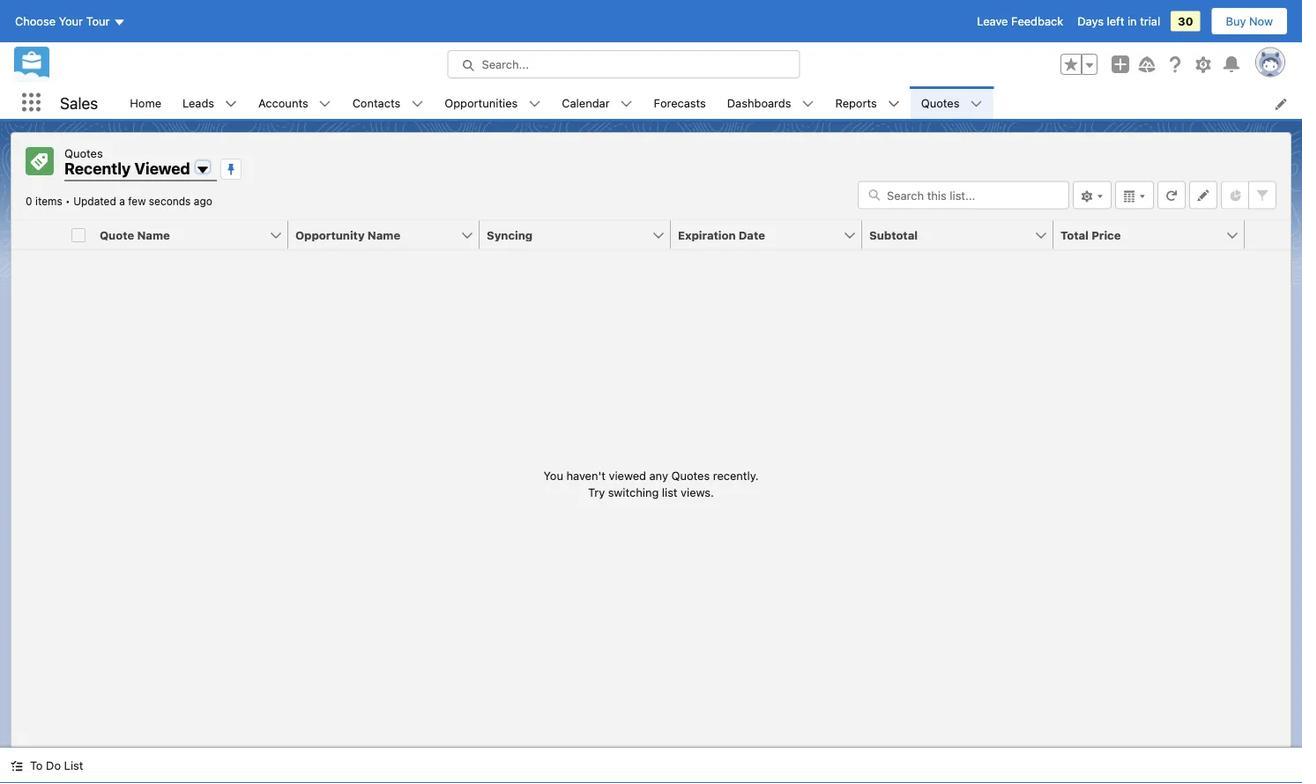 Task type: describe. For each thing, give the bounding box(es) containing it.
opportunity name
[[295, 228, 400, 242]]

opportunity name button
[[288, 221, 460, 249]]

0 items • updated a few seconds ago
[[26, 195, 212, 208]]

text default image for dashboards
[[802, 98, 814, 110]]

subtotal element
[[862, 221, 1064, 250]]

buy now
[[1226, 15, 1273, 28]]

choose your tour
[[15, 15, 110, 28]]

•
[[65, 195, 70, 208]]

calendar link
[[551, 86, 620, 119]]

quote name element
[[93, 221, 299, 250]]

total price button
[[1054, 221, 1225, 249]]

contacts link
[[342, 86, 411, 119]]

recently
[[64, 159, 131, 178]]

tour
[[86, 15, 110, 28]]

reports list item
[[825, 86, 911, 119]]

sales
[[60, 93, 98, 112]]

syncing element
[[480, 221, 682, 250]]

recently viewed status
[[26, 195, 73, 208]]

choose
[[15, 15, 56, 28]]

text default image for opportunities
[[528, 98, 541, 110]]

forecasts link
[[643, 86, 717, 119]]

search...
[[482, 58, 529, 71]]

accounts link
[[248, 86, 319, 119]]

expiration
[[678, 228, 736, 242]]

item number image
[[11, 221, 64, 249]]

reports
[[835, 96, 877, 109]]

text default image for leads
[[225, 98, 237, 110]]

home link
[[119, 86, 172, 119]]

to
[[30, 760, 43, 773]]

feedback
[[1011, 15, 1063, 28]]

dashboards list item
[[717, 86, 825, 119]]

expiration date element
[[671, 221, 873, 250]]

text default image for calendar
[[620, 98, 633, 110]]

none search field inside recently viewed|quotes|list view element
[[858, 181, 1069, 209]]

haven't
[[566, 469, 606, 482]]

recently.
[[713, 469, 759, 482]]

date
[[739, 228, 765, 242]]

opportunities list item
[[434, 86, 551, 119]]

search... button
[[447, 50, 800, 78]]

opportunities
[[445, 96, 518, 109]]

recently viewed
[[64, 159, 190, 178]]

expiration date button
[[671, 221, 843, 249]]

contacts
[[352, 96, 401, 109]]

leads list item
[[172, 86, 248, 119]]

leave feedback
[[977, 15, 1063, 28]]

seconds
[[149, 195, 191, 208]]

opportunities link
[[434, 86, 528, 119]]

days left in trial
[[1078, 15, 1160, 28]]

action element
[[1245, 221, 1291, 250]]

cell inside recently viewed|quotes|list view element
[[64, 221, 93, 250]]

Search Recently Viewed list view. search field
[[858, 181, 1069, 209]]

syncing
[[487, 228, 533, 242]]

do
[[46, 760, 61, 773]]

30
[[1178, 15, 1193, 28]]

trial
[[1140, 15, 1160, 28]]

few
[[128, 195, 146, 208]]

you
[[544, 469, 563, 482]]

leads
[[183, 96, 214, 109]]

your
[[59, 15, 83, 28]]

text default image inside to do list button
[[11, 760, 23, 773]]

to do list button
[[0, 749, 94, 784]]

0 horizontal spatial quotes
[[64, 146, 103, 160]]

subtotal button
[[862, 221, 1034, 249]]



Task type: locate. For each thing, give the bounding box(es) containing it.
choose your tour button
[[14, 7, 127, 35]]

quotes inside you haven't viewed any quotes recently. try switching list views.
[[671, 469, 710, 482]]

0 horizontal spatial name
[[137, 228, 170, 242]]

text default image down search...
[[528, 98, 541, 110]]

text default image inside "leads" list item
[[225, 98, 237, 110]]

group
[[1061, 54, 1098, 75]]

quotes list item
[[911, 86, 993, 119]]

reports link
[[825, 86, 888, 119]]

quote
[[100, 228, 134, 242]]

total price element
[[1054, 221, 1255, 250]]

list
[[119, 86, 1302, 119]]

leads link
[[172, 86, 225, 119]]

viewed
[[609, 469, 646, 482]]

any
[[649, 469, 668, 482]]

leave
[[977, 15, 1008, 28]]

text default image for quotes
[[970, 98, 983, 110]]

try
[[588, 486, 605, 499]]

text default image right reports
[[888, 98, 900, 110]]

2 vertical spatial quotes
[[671, 469, 710, 482]]

text default image right leads
[[225, 98, 237, 110]]

left
[[1107, 15, 1124, 28]]

switching
[[608, 486, 659, 499]]

text default image
[[225, 98, 237, 110], [319, 98, 331, 110], [802, 98, 814, 110], [11, 760, 23, 773]]

total price
[[1061, 228, 1121, 242]]

quotes link
[[911, 86, 970, 119]]

1 name from the left
[[137, 228, 170, 242]]

None search field
[[858, 181, 1069, 209]]

you haven't viewed any quotes recently. try switching list views.
[[544, 469, 759, 499]]

list
[[64, 760, 83, 773]]

1 text default image from the left
[[411, 98, 423, 110]]

text default image inside contacts list item
[[411, 98, 423, 110]]

text default image inside quotes list item
[[970, 98, 983, 110]]

total
[[1061, 228, 1089, 242]]

price
[[1092, 228, 1121, 242]]

5 text default image from the left
[[970, 98, 983, 110]]

calendar list item
[[551, 86, 643, 119]]

updated
[[73, 195, 116, 208]]

recently viewed|quotes|list view element
[[11, 132, 1292, 749]]

expiration date
[[678, 228, 765, 242]]

2 name from the left
[[368, 228, 400, 242]]

1 horizontal spatial name
[[368, 228, 400, 242]]

text default image inside accounts list item
[[319, 98, 331, 110]]

text default image inside reports list item
[[888, 98, 900, 110]]

contacts list item
[[342, 86, 434, 119]]

quote name button
[[93, 221, 269, 249]]

home
[[130, 96, 161, 109]]

quotes
[[921, 96, 960, 109], [64, 146, 103, 160], [671, 469, 710, 482]]

syncing button
[[480, 221, 652, 249]]

text default image down leave
[[970, 98, 983, 110]]

opportunity
[[295, 228, 365, 242]]

opportunity name element
[[288, 221, 490, 250]]

accounts list item
[[248, 86, 342, 119]]

item number element
[[11, 221, 64, 250]]

items
[[35, 195, 62, 208]]

action image
[[1245, 221, 1291, 249]]

quotes inside list item
[[921, 96, 960, 109]]

0 vertical spatial quotes
[[921, 96, 960, 109]]

to do list
[[30, 760, 83, 773]]

name inside 'element'
[[137, 228, 170, 242]]

subtotal
[[869, 228, 918, 242]]

1 vertical spatial quotes
[[64, 146, 103, 160]]

2 horizontal spatial quotes
[[921, 96, 960, 109]]

ago
[[194, 195, 212, 208]]

name for quote name
[[137, 228, 170, 242]]

accounts
[[258, 96, 308, 109]]

name right quote
[[137, 228, 170, 242]]

name right opportunity
[[368, 228, 400, 242]]

3 text default image from the left
[[620, 98, 633, 110]]

quotes up updated
[[64, 146, 103, 160]]

text default image
[[411, 98, 423, 110], [528, 98, 541, 110], [620, 98, 633, 110], [888, 98, 900, 110], [970, 98, 983, 110]]

status inside recently viewed|quotes|list view element
[[544, 467, 759, 501]]

buy
[[1226, 15, 1246, 28]]

list containing home
[[119, 86, 1302, 119]]

text default image right accounts
[[319, 98, 331, 110]]

quote name
[[100, 228, 170, 242]]

calendar
[[562, 96, 610, 109]]

text default image left the reports link
[[802, 98, 814, 110]]

cell
[[64, 221, 93, 250]]

name for opportunity name
[[368, 228, 400, 242]]

text default image for contacts
[[411, 98, 423, 110]]

quotes up views.
[[671, 469, 710, 482]]

quotes right reports list item
[[921, 96, 960, 109]]

text default image inside 'opportunities' list item
[[528, 98, 541, 110]]

name
[[137, 228, 170, 242], [368, 228, 400, 242]]

1 horizontal spatial quotes
[[671, 469, 710, 482]]

forecasts
[[654, 96, 706, 109]]

text default image for reports
[[888, 98, 900, 110]]

status containing you haven't viewed any quotes recently.
[[544, 467, 759, 501]]

text default image right the contacts
[[411, 98, 423, 110]]

viewed
[[134, 159, 190, 178]]

days
[[1078, 15, 1104, 28]]

text default image inside dashboards list item
[[802, 98, 814, 110]]

0
[[26, 195, 32, 208]]

leave feedback link
[[977, 15, 1063, 28]]

text default image for accounts
[[319, 98, 331, 110]]

list
[[662, 486, 678, 499]]

dashboards
[[727, 96, 791, 109]]

in
[[1128, 15, 1137, 28]]

dashboards link
[[717, 86, 802, 119]]

now
[[1249, 15, 1273, 28]]

text default image left the to
[[11, 760, 23, 773]]

2 text default image from the left
[[528, 98, 541, 110]]

views.
[[681, 486, 714, 499]]

text default image down search... button
[[620, 98, 633, 110]]

buy now button
[[1211, 7, 1288, 35]]

status
[[544, 467, 759, 501]]

text default image inside calendar 'list item'
[[620, 98, 633, 110]]

a
[[119, 195, 125, 208]]

4 text default image from the left
[[888, 98, 900, 110]]



Task type: vqa. For each thing, say whether or not it's contained in the screenshot.
How many samples have you sold?
no



